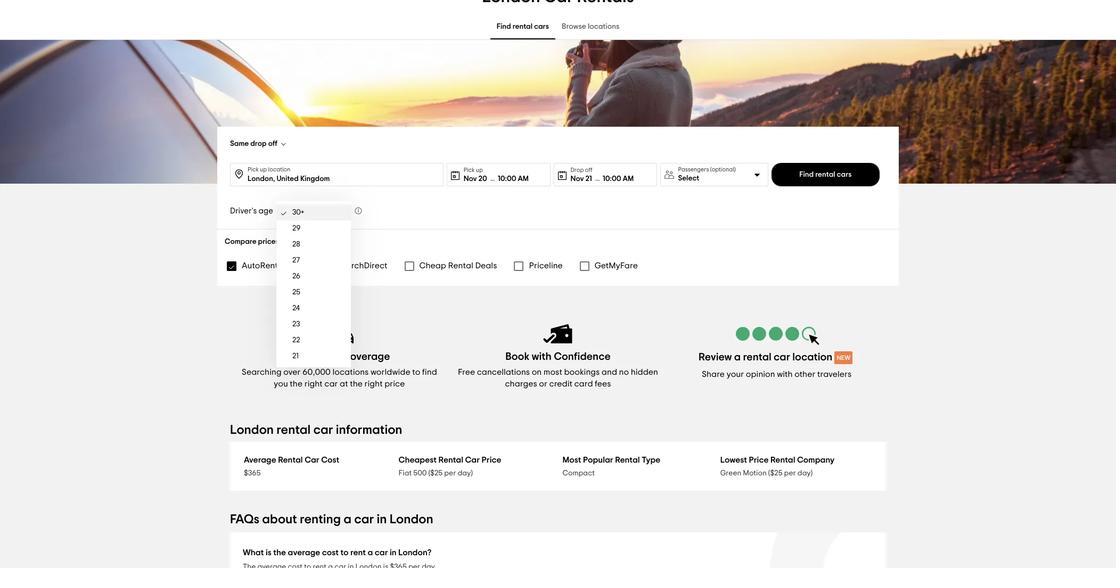 Task type: vqa. For each thing, say whether or not it's contained in the screenshot.
Tue, 12/12  - Thu, 12/14
no



Task type: describe. For each thing, give the bounding box(es) containing it.
your
[[727, 370, 745, 379]]

per for fiat 500 ($25 per day)
[[445, 470, 456, 477]]

type
[[642, 456, 661, 465]]

motion
[[744, 470, 767, 477]]

book with confidence
[[506, 352, 611, 362]]

company
[[798, 456, 835, 465]]

0 vertical spatial a
[[735, 352, 741, 363]]

browse locations
[[562, 23, 620, 31]]

same
[[230, 140, 249, 148]]

day) for fiat 500 ($25 per day)
[[458, 470, 473, 477]]

to
[[413, 368, 421, 377]]

free
[[458, 368, 475, 377]]

cheapest
[[399, 456, 437, 465]]

am for 21
[[623, 175, 634, 183]]

worldwide
[[371, 368, 411, 377]]

coverage
[[343, 352, 390, 362]]

renting
[[300, 514, 341, 527]]

find inside button
[[800, 171, 814, 179]]

0 horizontal spatial location
[[268, 167, 291, 173]]

same drop off
[[230, 140, 278, 148]]

over
[[284, 368, 301, 377]]

pick up
[[464, 167, 483, 173]]

cheap rental deals
[[420, 262, 497, 270]]

cars inside button
[[838, 171, 852, 179]]

on
[[532, 368, 542, 377]]

1 vertical spatial in
[[390, 549, 397, 557]]

most popular rental type
[[563, 456, 661, 465]]

review
[[699, 352, 732, 363]]

0 vertical spatial cars
[[535, 23, 549, 31]]

passengers (optional) select
[[679, 167, 736, 182]]

1 right from the left
[[305, 380, 323, 388]]

most
[[544, 368, 563, 377]]

fiat 500 ($25 per day)
[[399, 470, 473, 477]]

rental left type at right
[[616, 456, 640, 465]]

cheap
[[420, 262, 447, 270]]

compact
[[563, 470, 595, 477]]

rental for average
[[278, 456, 303, 465]]

0 vertical spatial 20
[[479, 175, 487, 183]]

2 vertical spatial a
[[368, 549, 373, 557]]

all
[[308, 238, 317, 246]]

charges
[[505, 380, 538, 388]]

faqs about renting a car in london
[[230, 514, 434, 527]]

up for nov 21
[[476, 167, 483, 173]]

popular
[[584, 456, 614, 465]]

is
[[266, 549, 272, 557]]

average
[[244, 456, 276, 465]]

0 vertical spatial in
[[377, 514, 387, 527]]

rental inside button
[[816, 171, 836, 179]]

pick up location
[[248, 167, 291, 173]]

searching
[[242, 368, 282, 377]]

car inside searching over 60,000 locations worldwide to find you the right car at the right price
[[325, 380, 338, 388]]

23
[[293, 321, 300, 328]]

car for cost
[[305, 456, 320, 465]]

pick for nov 21
[[464, 167, 475, 173]]

green motion ($25 per day)
[[721, 470, 813, 477]]

find rental cars button
[[772, 163, 880, 187]]

lowest
[[721, 456, 748, 465]]

about
[[262, 514, 297, 527]]

rental for cheap
[[448, 262, 474, 270]]

confidence
[[554, 352, 611, 362]]

card
[[575, 380, 593, 388]]

fiat
[[399, 470, 412, 477]]

london rental car information
[[230, 424, 403, 437]]

drop
[[251, 140, 267, 148]]

driver's
[[230, 207, 257, 215]]

carsearchdirect
[[321, 262, 388, 270]]

opinion
[[746, 370, 776, 379]]

nov for nov 20
[[464, 175, 477, 183]]

0 horizontal spatial with
[[532, 352, 552, 362]]

rent
[[351, 549, 366, 557]]

29
[[293, 225, 301, 232]]

locations inside searching over 60,000 locations worldwide to find you the right car at the right price
[[333, 368, 369, 377]]

cheapest rental car price
[[399, 456, 502, 465]]

information
[[336, 424, 403, 437]]

what
[[243, 549, 264, 557]]

compare
[[225, 238, 257, 246]]

most
[[563, 456, 582, 465]]

and
[[602, 368, 618, 377]]

fees
[[595, 380, 612, 388]]

am for 20
[[518, 175, 529, 183]]

find rental cars inside button
[[800, 171, 852, 179]]

drop
[[571, 167, 584, 173]]

travelers
[[818, 370, 852, 379]]

1 the from the left
[[290, 380, 303, 388]]

1 horizontal spatial location
[[793, 352, 833, 363]]

10:00 for 21
[[603, 175, 622, 183]]

24
[[293, 305, 300, 312]]

car up the share your opinion with other travelers
[[774, 352, 791, 363]]

prices
[[258, 238, 279, 246]]

($25 for motion
[[769, 470, 783, 477]]

or
[[539, 380, 548, 388]]

500
[[414, 470, 427, 477]]

the average
[[274, 549, 320, 557]]

$365
[[244, 470, 261, 477]]

hidden
[[631, 368, 659, 377]]

0 vertical spatial 21
[[586, 175, 592, 183]]

0 horizontal spatial 21
[[293, 353, 299, 360]]

car up cost
[[314, 424, 333, 437]]

10:00 am for nov 20
[[498, 175, 529, 183]]

2 right from the left
[[365, 380, 383, 388]]



Task type: locate. For each thing, give the bounding box(es) containing it.
1 vertical spatial find
[[800, 171, 814, 179]]

10:00 for 20
[[498, 175, 517, 183]]

london up average
[[230, 424, 274, 437]]

1 vertical spatial off
[[586, 167, 593, 173]]

locations up at at the bottom left of page
[[333, 368, 369, 377]]

1 horizontal spatial up
[[476, 167, 483, 173]]

0 horizontal spatial off
[[268, 140, 278, 148]]

getmyfare
[[595, 262, 638, 270]]

deals
[[476, 262, 497, 270]]

location
[[268, 167, 291, 173], [793, 352, 833, 363]]

the
[[290, 380, 303, 388], [350, 380, 363, 388]]

day) for green motion ($25 per day)
[[798, 470, 813, 477]]

0 horizontal spatial a
[[344, 514, 352, 527]]

0 vertical spatial find rental cars
[[497, 23, 549, 31]]

1 vertical spatial find rental cars
[[800, 171, 852, 179]]

per down cheapest rental car price
[[445, 470, 456, 477]]

off right drop
[[268, 140, 278, 148]]

2 ($25 from the left
[[769, 470, 783, 477]]

right
[[305, 380, 323, 388], [365, 380, 383, 388]]

a up your
[[735, 352, 741, 363]]

1 ($25 from the left
[[429, 470, 443, 477]]

1 vertical spatial a
[[344, 514, 352, 527]]

day) down the company
[[798, 470, 813, 477]]

2 pick from the left
[[464, 167, 475, 173]]

1 horizontal spatial in
[[390, 549, 397, 557]]

pick up nov 20
[[464, 167, 475, 173]]

1 horizontal spatial ($25
[[769, 470, 783, 477]]

nov down pick up
[[464, 175, 477, 183]]

($25 right 500
[[429, 470, 443, 477]]

select inside passengers (optional) select
[[679, 175, 700, 182]]

1 horizontal spatial find
[[800, 171, 814, 179]]

up up nov 20
[[476, 167, 483, 173]]

2 horizontal spatial a
[[735, 352, 741, 363]]

1 horizontal spatial per
[[785, 470, 797, 477]]

london up the london?
[[390, 514, 434, 527]]

off up nov 21
[[586, 167, 593, 173]]

20 left '60,000' in the bottom left of the page
[[293, 369, 301, 376]]

1 vertical spatial cars
[[838, 171, 852, 179]]

0 vertical spatial location
[[268, 167, 291, 173]]

worldwide
[[289, 352, 340, 362]]

credit
[[550, 380, 573, 388]]

find rental cars
[[497, 23, 549, 31], [800, 171, 852, 179]]

0 vertical spatial london
[[230, 424, 274, 437]]

0 vertical spatial locations
[[588, 23, 620, 31]]

10:00 am for nov 21
[[603, 175, 634, 183]]

average rental car cost
[[244, 456, 340, 465]]

2 10:00 from the left
[[603, 175, 622, 183]]

locations
[[588, 23, 620, 31], [333, 368, 369, 377]]

27
[[293, 257, 300, 264]]

worldwide coverage
[[289, 352, 390, 362]]

1 horizontal spatial london
[[390, 514, 434, 527]]

21 down 22
[[293, 353, 299, 360]]

am right nov 21
[[623, 175, 634, 183]]

nov 21
[[571, 175, 592, 183]]

up down drop
[[260, 167, 267, 173]]

20 down pick up
[[479, 175, 487, 183]]

am right nov 20
[[518, 175, 529, 183]]

0 horizontal spatial cars
[[535, 23, 549, 31]]

autorentals
[[242, 262, 289, 270]]

cost
[[321, 456, 340, 465]]

0 horizontal spatial ($25
[[429, 470, 443, 477]]

rental for cheapest
[[439, 456, 464, 465]]

0 horizontal spatial locations
[[333, 368, 369, 377]]

(optional)
[[711, 167, 736, 173]]

1 horizontal spatial locations
[[588, 23, 620, 31]]

1 vertical spatial select
[[286, 238, 307, 246]]

22
[[293, 337, 300, 344]]

2 price from the left
[[750, 456, 769, 465]]

right down worldwide
[[365, 380, 383, 388]]

1 vertical spatial locations
[[333, 368, 369, 377]]

0 horizontal spatial pick
[[248, 167, 259, 173]]

faqs
[[230, 514, 260, 527]]

20
[[479, 175, 487, 183], [293, 369, 301, 376]]

1 horizontal spatial right
[[365, 380, 383, 388]]

car left cost
[[305, 456, 320, 465]]

1 horizontal spatial with
[[778, 370, 793, 379]]

60,000
[[303, 368, 331, 377]]

select all
[[286, 238, 317, 246]]

1 up from the left
[[260, 167, 267, 173]]

1 horizontal spatial 10:00 am
[[603, 175, 634, 183]]

the down over
[[290, 380, 303, 388]]

share
[[702, 370, 725, 379]]

1 day) from the left
[[458, 470, 473, 477]]

1 horizontal spatial select
[[679, 175, 700, 182]]

a right rent
[[368, 549, 373, 557]]

0 horizontal spatial 20
[[293, 369, 301, 376]]

1 vertical spatial london
[[390, 514, 434, 527]]

1 am from the left
[[518, 175, 529, 183]]

london?
[[399, 549, 432, 557]]

2 per from the left
[[785, 470, 797, 477]]

1 nov from the left
[[464, 175, 477, 183]]

nov down drop
[[571, 175, 584, 183]]

($25 for 500
[[429, 470, 443, 477]]

2 am from the left
[[623, 175, 634, 183]]

0 horizontal spatial the
[[290, 380, 303, 388]]

am
[[518, 175, 529, 183], [623, 175, 634, 183]]

select down "passengers"
[[679, 175, 700, 182]]

($25 down lowest price rental company
[[769, 470, 783, 477]]

10:00 right nov 20
[[498, 175, 517, 183]]

what is the average cost to rent a car in london?
[[243, 549, 432, 557]]

locations right browse
[[588, 23, 620, 31]]

bookings
[[565, 368, 600, 377]]

a
[[735, 352, 741, 363], [344, 514, 352, 527], [368, 549, 373, 557]]

0 horizontal spatial find rental cars
[[497, 23, 549, 31]]

car for price
[[465, 456, 480, 465]]

26
[[293, 273, 301, 280]]

rental
[[513, 23, 533, 31], [816, 171, 836, 179], [744, 352, 772, 363], [277, 424, 311, 437]]

1 horizontal spatial 10:00
[[603, 175, 622, 183]]

rental
[[448, 262, 474, 270], [278, 456, 303, 465], [439, 456, 464, 465], [616, 456, 640, 465], [771, 456, 796, 465]]

share your opinion with other travelers
[[702, 370, 852, 379]]

25
[[293, 289, 301, 296]]

1 horizontal spatial 20
[[479, 175, 487, 183]]

1 horizontal spatial pick
[[464, 167, 475, 173]]

passengers
[[679, 167, 710, 173]]

a right renting
[[344, 514, 352, 527]]

pick
[[248, 167, 259, 173], [464, 167, 475, 173]]

($25
[[429, 470, 443, 477], [769, 470, 783, 477]]

new
[[837, 355, 851, 361]]

pick down same drop off
[[248, 167, 259, 173]]

0 horizontal spatial car
[[305, 456, 320, 465]]

10:00 am right nov 20
[[498, 175, 529, 183]]

per for green motion ($25 per day)
[[785, 470, 797, 477]]

priceline
[[529, 262, 563, 270]]

you
[[274, 380, 288, 388]]

1 horizontal spatial a
[[368, 549, 373, 557]]

nov 20
[[464, 175, 487, 183]]

nov for nov 21
[[571, 175, 584, 183]]

21 down drop off
[[586, 175, 592, 183]]

cost to
[[322, 549, 349, 557]]

10:00 right nov 21
[[603, 175, 622, 183]]

City or Airport text field
[[248, 164, 439, 185]]

london
[[230, 424, 274, 437], [390, 514, 434, 527]]

rental up green motion ($25 per day) at the bottom
[[771, 456, 796, 465]]

browse
[[562, 23, 587, 31]]

10:00 am right nov 21
[[603, 175, 634, 183]]

1 horizontal spatial cars
[[838, 171, 852, 179]]

0 horizontal spatial am
[[518, 175, 529, 183]]

0 horizontal spatial right
[[305, 380, 323, 388]]

other
[[795, 370, 816, 379]]

rental left deals
[[448, 262, 474, 270]]

2 car from the left
[[465, 456, 480, 465]]

0 horizontal spatial 10:00 am
[[498, 175, 529, 183]]

car up the fiat 500 ($25 per day)
[[465, 456, 480, 465]]

1 horizontal spatial nov
[[571, 175, 584, 183]]

1 vertical spatial 21
[[293, 353, 299, 360]]

0 vertical spatial find
[[497, 23, 511, 31]]

select down "29" at the left top of the page
[[286, 238, 307, 246]]

free cancellations on most bookings and no hidden charges or credit card fees
[[458, 368, 659, 388]]

find
[[423, 368, 437, 377]]

rental right average
[[278, 456, 303, 465]]

1 car from the left
[[305, 456, 320, 465]]

1 vertical spatial location
[[793, 352, 833, 363]]

0 horizontal spatial nov
[[464, 175, 477, 183]]

21
[[586, 175, 592, 183], [293, 353, 299, 360]]

rental up the fiat 500 ($25 per day)
[[439, 456, 464, 465]]

green
[[721, 470, 742, 477]]

1 horizontal spatial off
[[586, 167, 593, 173]]

0 vertical spatial off
[[268, 140, 278, 148]]

compare prices
[[225, 238, 279, 246]]

up
[[260, 167, 267, 173], [476, 167, 483, 173]]

1 horizontal spatial find rental cars
[[800, 171, 852, 179]]

1 vertical spatial with
[[778, 370, 793, 379]]

30+
[[282, 207, 294, 215], [293, 209, 305, 216]]

1 horizontal spatial the
[[350, 380, 363, 388]]

1 pick from the left
[[248, 167, 259, 173]]

0 horizontal spatial price
[[482, 456, 502, 465]]

location up other
[[793, 352, 833, 363]]

1 10:00 from the left
[[498, 175, 517, 183]]

0 vertical spatial with
[[532, 352, 552, 362]]

1 10:00 am from the left
[[498, 175, 529, 183]]

0 horizontal spatial day)
[[458, 470, 473, 477]]

1 horizontal spatial price
[[750, 456, 769, 465]]

at
[[340, 380, 348, 388]]

10:00 am
[[498, 175, 529, 183], [603, 175, 634, 183]]

searching over 60,000 locations worldwide to find you the right car at the right price
[[242, 368, 437, 388]]

car right rent
[[375, 549, 388, 557]]

the right at at the bottom left of page
[[350, 380, 363, 388]]

1 horizontal spatial 21
[[586, 175, 592, 183]]

1 horizontal spatial day)
[[798, 470, 813, 477]]

no
[[620, 368, 629, 377]]

driver's age
[[230, 207, 273, 215]]

28
[[293, 241, 300, 248]]

0 horizontal spatial in
[[377, 514, 387, 527]]

1 vertical spatial 20
[[293, 369, 301, 376]]

0 horizontal spatial select
[[286, 238, 307, 246]]

up for drop off
[[260, 167, 267, 173]]

0 horizontal spatial per
[[445, 470, 456, 477]]

car left at at the bottom left of page
[[325, 380, 338, 388]]

2 up from the left
[[476, 167, 483, 173]]

price
[[482, 456, 502, 465], [750, 456, 769, 465]]

2 the from the left
[[350, 380, 363, 388]]

0 horizontal spatial 10:00
[[498, 175, 517, 183]]

0 horizontal spatial find
[[497, 23, 511, 31]]

day) down cheapest rental car price
[[458, 470, 473, 477]]

per down lowest price rental company
[[785, 470, 797, 477]]

1 per from the left
[[445, 470, 456, 477]]

2 nov from the left
[[571, 175, 584, 183]]

location down same drop off
[[268, 167, 291, 173]]

car up rent
[[355, 514, 374, 527]]

nov
[[464, 175, 477, 183], [571, 175, 584, 183]]

0 horizontal spatial london
[[230, 424, 274, 437]]

right down '60,000' in the bottom left of the page
[[305, 380, 323, 388]]

2 10:00 am from the left
[[603, 175, 634, 183]]

1 price from the left
[[482, 456, 502, 465]]

1 horizontal spatial am
[[623, 175, 634, 183]]

0 horizontal spatial up
[[260, 167, 267, 173]]

price
[[385, 380, 405, 388]]

pick for drop off
[[248, 167, 259, 173]]

lowest price rental company
[[721, 456, 835, 465]]

car
[[305, 456, 320, 465], [465, 456, 480, 465]]

age
[[259, 207, 273, 215]]

0 vertical spatial select
[[679, 175, 700, 182]]

book
[[506, 352, 530, 362]]

review a rental car location new
[[699, 352, 851, 363]]

with down review a rental car location new
[[778, 370, 793, 379]]

1 horizontal spatial car
[[465, 456, 480, 465]]

with up on
[[532, 352, 552, 362]]

2 day) from the left
[[798, 470, 813, 477]]



